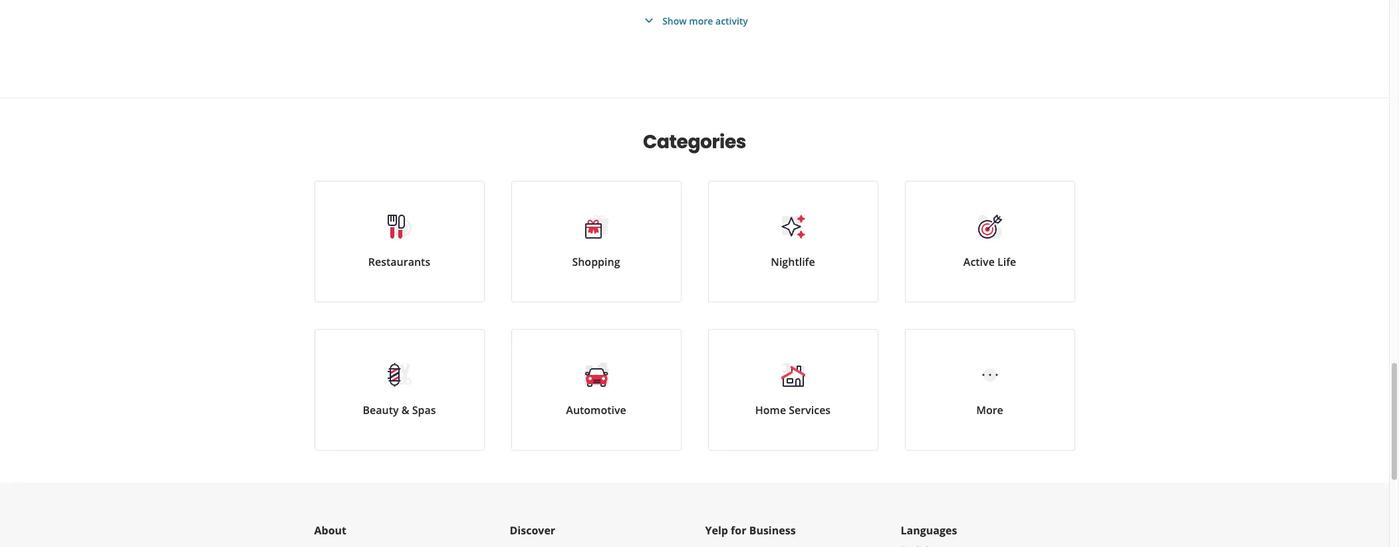 Task type: vqa. For each thing, say whether or not it's contained in the screenshot.
HOME SERVICES
yes



Task type: locate. For each thing, give the bounding box(es) containing it.
for
[[731, 524, 747, 538]]

business
[[750, 524, 796, 538]]

show more activity
[[663, 14, 748, 27]]

show
[[663, 14, 687, 27]]

shopping
[[573, 255, 621, 269]]

automotive link
[[511, 329, 682, 451]]

services
[[789, 403, 831, 418]]

yelp
[[706, 524, 729, 538]]

restaurants
[[368, 255, 431, 269]]

automotive
[[566, 403, 627, 418]]

restaurants link
[[314, 181, 485, 303]]

more
[[977, 403, 1004, 418]]

&
[[402, 403, 410, 418]]

nightlife
[[771, 255, 816, 269]]

home services
[[756, 403, 831, 418]]

home
[[756, 403, 787, 418]]



Task type: describe. For each thing, give the bounding box(es) containing it.
beauty & spas
[[363, 403, 436, 418]]

active
[[964, 255, 995, 269]]

about
[[314, 524, 347, 538]]

more
[[690, 14, 714, 27]]

show more activity button
[[642, 13, 748, 29]]

nightlife link
[[708, 181, 879, 303]]

shopping link
[[511, 181, 682, 303]]

languages
[[901, 524, 958, 538]]

life
[[998, 255, 1017, 269]]

active life
[[964, 255, 1017, 269]]

active life link
[[905, 181, 1076, 303]]

discover
[[510, 524, 556, 538]]

beauty
[[363, 403, 399, 418]]

spas
[[412, 403, 436, 418]]

category navigation section navigation
[[301, 98, 1089, 483]]

activity
[[716, 14, 748, 27]]

beauty & spas link
[[314, 329, 485, 451]]

categories
[[643, 129, 747, 155]]

24 chevron down v2 image
[[642, 13, 657, 29]]

home services link
[[708, 329, 879, 451]]

more link
[[905, 329, 1076, 451]]

yelp for business
[[706, 524, 796, 538]]



